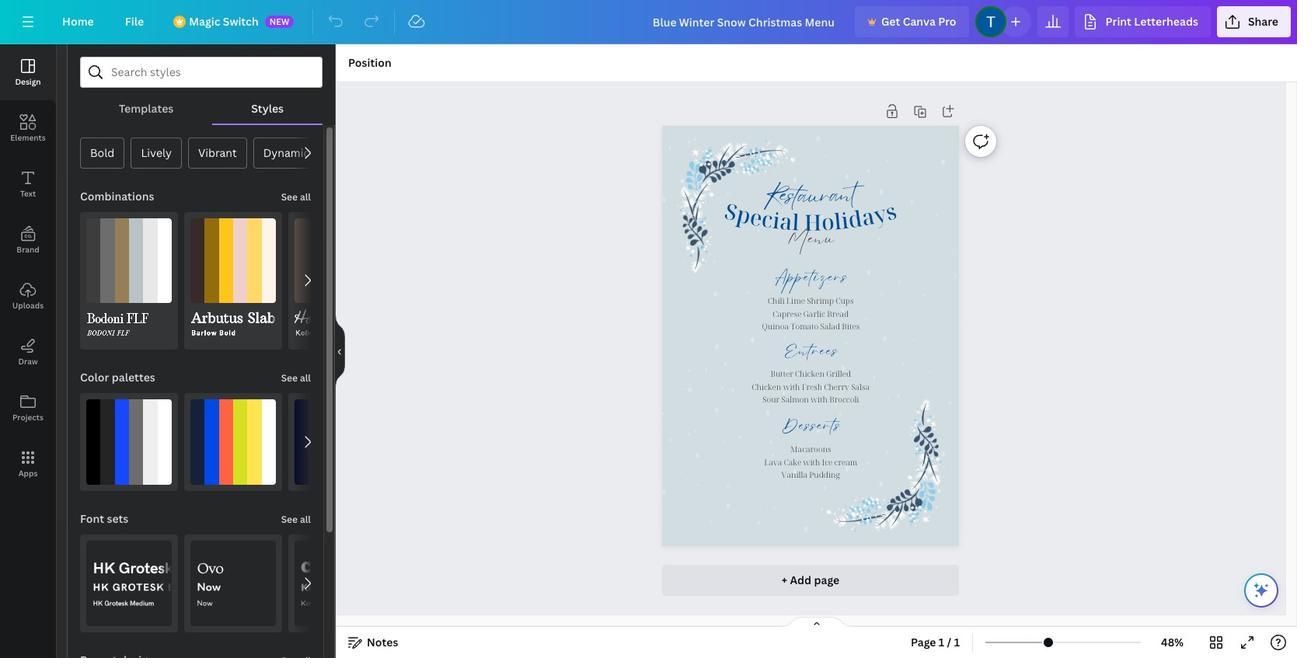 Task type: vqa. For each thing, say whether or not it's contained in the screenshot.
Company (23)
no



Task type: describe. For each thing, give the bounding box(es) containing it.
all for color palettes
[[300, 371, 311, 385]]

elements button
[[0, 100, 56, 156]]

uploads
[[12, 300, 44, 311]]

salad
[[821, 321, 840, 332]]

entrees
[[784, 350, 839, 369]]

canva assistant image
[[1253, 582, 1271, 600]]

p
[[734, 199, 754, 231]]

get
[[882, 14, 901, 29]]

see for combinations
[[281, 191, 298, 204]]

+ add page button
[[662, 565, 960, 596]]

vibrant button
[[188, 138, 247, 169]]

all for combinations
[[300, 191, 311, 204]]

48%
[[1162, 635, 1184, 650]]

s p e c i a l
[[722, 196, 800, 237]]

combinations button
[[79, 181, 156, 212]]

color
[[80, 370, 109, 385]]

s
[[722, 196, 742, 227]]

switch
[[223, 14, 259, 29]]

dynamic
[[263, 145, 310, 160]]

apps
[[18, 468, 38, 479]]

salsa
[[851, 382, 870, 392]]

2 1 from the left
[[955, 635, 960, 650]]

desserts
[[782, 425, 841, 444]]

see all button for combinations
[[280, 181, 313, 212]]

templates button
[[80, 94, 212, 124]]

caprese
[[773, 308, 802, 319]]

notes button
[[342, 631, 405, 656]]

apply "start-up culture" style image
[[295, 399, 380, 485]]

print letterheads
[[1106, 14, 1199, 29]]

cake
[[784, 457, 802, 468]]

color palettes button
[[79, 362, 157, 393]]

quinoa
[[762, 321, 789, 332]]

lime
[[787, 296, 805, 307]]

dynamic button
[[253, 138, 320, 169]]

page 1 / 1
[[911, 635, 960, 650]]

letterheads
[[1135, 14, 1199, 29]]

draw button
[[0, 324, 56, 380]]

+ add page
[[782, 573, 840, 588]]

see all button for color palettes
[[280, 362, 313, 393]]

desserts macaroons lava cake with ice cream vanilla pudding
[[764, 425, 858, 481]]

l inside the s p e c i a l
[[792, 207, 800, 237]]

file button
[[113, 6, 156, 37]]

get canva pro button
[[855, 6, 969, 37]]

notes
[[367, 635, 398, 650]]

sets
[[107, 511, 129, 526]]

get canva pro
[[882, 14, 957, 29]]

chili
[[768, 296, 785, 307]]

lively button
[[131, 138, 182, 169]]

macaroons
[[791, 444, 831, 455]]

text button
[[0, 156, 56, 212]]

see all for font sets
[[281, 513, 311, 526]]

brand
[[17, 244, 39, 255]]

lava
[[764, 457, 782, 468]]

i inside the s p e c i a l
[[772, 205, 782, 235]]

a inside the s p e c i a l
[[779, 206, 794, 237]]

new
[[270, 16, 289, 27]]

+
[[782, 573, 788, 588]]

appetizers
[[775, 277, 848, 296]]

vanilla
[[782, 470, 808, 481]]

templates
[[119, 101, 174, 116]]

magic
[[189, 14, 220, 29]]

tomato
[[791, 321, 819, 332]]

sour
[[763, 394, 780, 405]]

projects
[[12, 412, 44, 423]]

apply "business pitch" style image
[[86, 399, 172, 485]]

print
[[1106, 14, 1132, 29]]

1 vertical spatial chicken
[[752, 382, 782, 392]]

e
[[748, 202, 765, 233]]

shrimp
[[807, 296, 834, 307]]

apply "neon noise" style image
[[191, 399, 276, 485]]

/
[[948, 635, 952, 650]]

see for font sets
[[281, 513, 298, 526]]

c
[[760, 204, 775, 235]]

main menu bar
[[0, 0, 1298, 44]]

magic switch
[[189, 14, 259, 29]]

canva
[[903, 14, 936, 29]]

combinations
[[80, 189, 154, 204]]

palettes
[[112, 370, 155, 385]]

a u r a n t
[[798, 192, 861, 224]]

bites
[[842, 321, 860, 332]]

i inside h o l i d a y s
[[840, 205, 851, 235]]

0 vertical spatial with
[[783, 382, 800, 392]]

design button
[[0, 44, 56, 100]]

print letterheads button
[[1075, 6, 1211, 37]]



Task type: locate. For each thing, give the bounding box(es) containing it.
i right e
[[772, 205, 782, 235]]

0 vertical spatial see
[[281, 191, 298, 204]]

1 all from the top
[[300, 191, 311, 204]]

n
[[841, 192, 856, 222]]

s
[[882, 196, 900, 227]]

1 horizontal spatial 1
[[955, 635, 960, 650]]

l
[[833, 206, 843, 236], [792, 207, 800, 237]]

2 vertical spatial all
[[300, 513, 311, 526]]

0 vertical spatial all
[[300, 191, 311, 204]]

2 all from the top
[[300, 371, 311, 385]]

2 i from the left
[[840, 205, 851, 235]]

0 vertical spatial see all
[[281, 191, 311, 204]]

draw
[[18, 356, 38, 367]]

1 1 from the left
[[939, 635, 945, 650]]

see all
[[281, 191, 311, 204], [281, 371, 311, 385], [281, 513, 311, 526]]

0 horizontal spatial i
[[772, 205, 782, 235]]

0 vertical spatial chicken
[[795, 369, 825, 380]]

1 vertical spatial see all button
[[280, 362, 313, 393]]

1 vertical spatial see all
[[281, 371, 311, 385]]

elements
[[10, 132, 46, 143]]

position button
[[342, 51, 398, 75]]

ice
[[822, 457, 833, 468]]

chicken up "fresh"
[[795, 369, 825, 380]]

bold button
[[80, 138, 125, 169]]

1 right "/"
[[955, 635, 960, 650]]

1 horizontal spatial chicken
[[795, 369, 825, 380]]

share
[[1249, 14, 1279, 29]]

cups
[[836, 296, 854, 307]]

bold
[[90, 145, 115, 160]]

styles
[[251, 101, 284, 116]]

1 i from the left
[[772, 205, 782, 235]]

1 vertical spatial all
[[300, 371, 311, 385]]

with down macaroons
[[804, 457, 820, 468]]

2 see all button from the top
[[280, 362, 313, 393]]

page
[[911, 635, 937, 650]]

1
[[939, 635, 945, 650], [955, 635, 960, 650]]

side panel tab list
[[0, 44, 56, 492]]

pudding
[[810, 470, 840, 481]]

with down "fresh"
[[811, 394, 828, 405]]

see all for combinations
[[281, 191, 311, 204]]

Design title text field
[[641, 6, 849, 37]]

show pages image
[[780, 617, 854, 629]]

pro
[[939, 14, 957, 29]]

see
[[281, 191, 298, 204], [281, 371, 298, 385], [281, 513, 298, 526]]

3 all from the top
[[300, 513, 311, 526]]

1 horizontal spatial i
[[840, 205, 851, 235]]

2 vertical spatial see
[[281, 513, 298, 526]]

t
[[852, 192, 861, 221]]

3 see from the top
[[281, 513, 298, 526]]

2 see from the top
[[281, 371, 298, 385]]

chili lime shrimp cups caprese garlic bread quinoa tomato salad bites
[[762, 296, 860, 332]]

1 horizontal spatial l
[[833, 206, 843, 236]]

styles button
[[212, 94, 323, 124]]

48% button
[[1148, 631, 1198, 656]]

see all button for font sets
[[280, 504, 313, 535]]

o
[[821, 207, 836, 237]]

with
[[783, 382, 800, 392], [811, 394, 828, 405], [804, 457, 820, 468]]

r
[[821, 195, 832, 224]]

h
[[805, 207, 822, 237]]

1 vertical spatial with
[[811, 394, 828, 405]]

chicken up sour
[[752, 382, 782, 392]]

l right the r
[[833, 206, 843, 236]]

butter
[[771, 369, 794, 380]]

font
[[80, 511, 104, 526]]

see all for color palettes
[[281, 371, 311, 385]]

2 see all from the top
[[281, 371, 311, 385]]

h o l i d a y s
[[805, 196, 900, 237]]

0 vertical spatial see all button
[[280, 181, 313, 212]]

2 vertical spatial see all
[[281, 513, 311, 526]]

1 vertical spatial see
[[281, 371, 298, 385]]

1 see all from the top
[[281, 191, 311, 204]]

1 see from the top
[[281, 191, 298, 204]]

a inside h o l i d a y s
[[859, 201, 877, 232]]

lively
[[141, 145, 172, 160]]

entrees butter chicken grilled chicken with fresh cherry salsa sour salmon with broccoli
[[752, 350, 870, 405]]

Search styles search field
[[111, 58, 292, 87]]

font sets button
[[79, 504, 130, 535]]

text
[[20, 188, 36, 199]]

vibrant
[[198, 145, 237, 160]]

3 see all button from the top
[[280, 504, 313, 535]]

brand button
[[0, 212, 56, 268]]

2 vertical spatial see all button
[[280, 504, 313, 535]]

page
[[815, 573, 840, 588]]

y
[[871, 198, 890, 230]]

2 vertical spatial with
[[804, 457, 820, 468]]

0 horizontal spatial l
[[792, 207, 800, 237]]

i right o
[[840, 205, 851, 235]]

uploads button
[[0, 268, 56, 324]]

salmon
[[782, 394, 809, 405]]

position
[[348, 55, 392, 70]]

home
[[62, 14, 94, 29]]

0 horizontal spatial chicken
[[752, 382, 782, 392]]

3 see all from the top
[[281, 513, 311, 526]]

all
[[300, 191, 311, 204], [300, 371, 311, 385], [300, 513, 311, 526]]

cherry
[[824, 382, 850, 392]]

1 left "/"
[[939, 635, 945, 650]]

design
[[15, 76, 41, 87]]

add
[[790, 573, 812, 588]]

all for font sets
[[300, 513, 311, 526]]

home link
[[50, 6, 106, 37]]

d
[[847, 203, 864, 235]]

see for color palettes
[[281, 371, 298, 385]]

grilled
[[827, 369, 851, 380]]

hide image
[[335, 314, 345, 389]]

share button
[[1218, 6, 1292, 37]]

broccoli
[[830, 394, 859, 405]]

l left h
[[792, 207, 800, 237]]

with inside desserts macaroons lava cake with ice cream vanilla pudding
[[804, 457, 820, 468]]

color palettes
[[80, 370, 155, 385]]

fresh
[[802, 382, 823, 392]]

l inside h o l i d a y s
[[833, 206, 843, 236]]

font sets
[[80, 511, 129, 526]]

0 horizontal spatial 1
[[939, 635, 945, 650]]

chicken
[[795, 369, 825, 380], [752, 382, 782, 392]]

menu
[[788, 238, 836, 259]]

i
[[772, 205, 782, 235], [840, 205, 851, 235]]

bread
[[827, 308, 849, 319]]

garlic
[[804, 308, 826, 319]]

apps button
[[0, 436, 56, 492]]

with up the salmon
[[783, 382, 800, 392]]

projects button
[[0, 380, 56, 436]]

1 see all button from the top
[[280, 181, 313, 212]]



